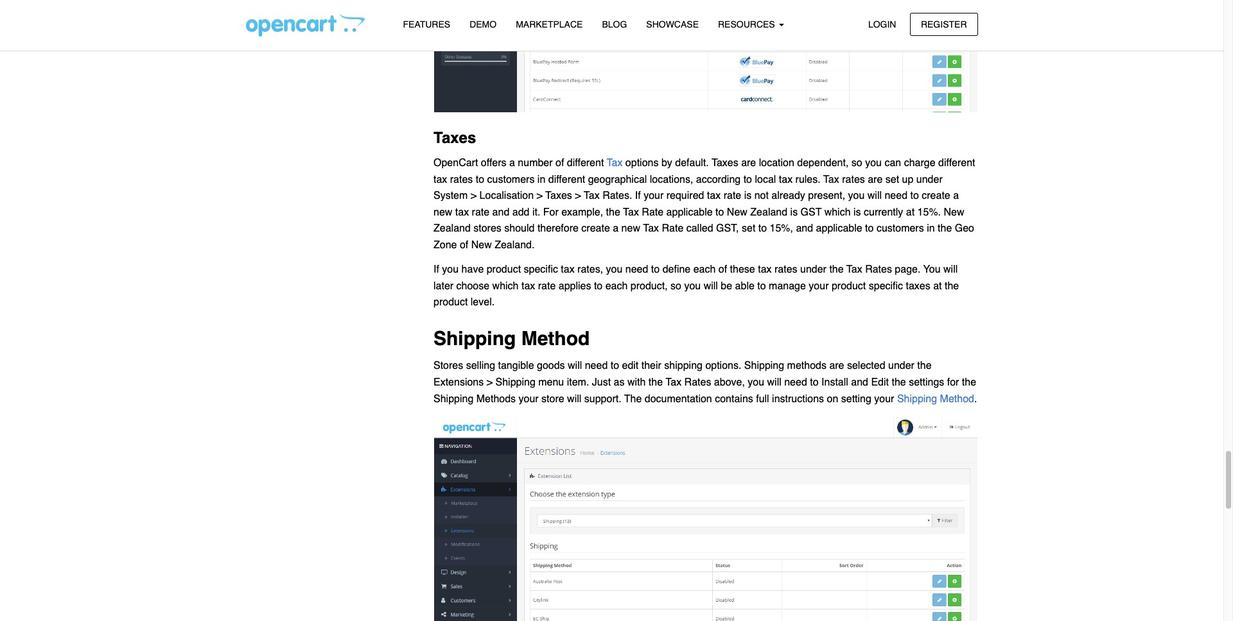 Task type: vqa. For each thing, say whether or not it's contained in the screenshot.
THE PERPETUAL to the top
no



Task type: describe. For each thing, give the bounding box(es) containing it.
gst,
[[716, 223, 739, 235]]

as
[[614, 377, 625, 389]]

you
[[924, 264, 941, 276]]

will right you
[[944, 264, 958, 276]]

0 vertical spatial are
[[741, 157, 756, 169]]

to down 'rates,'
[[594, 281, 603, 292]]

will up full
[[767, 377, 782, 389]]

15%,
[[770, 223, 793, 235]]

selected
[[847, 361, 886, 372]]

product,
[[631, 281, 668, 292]]

tax right these
[[758, 264, 772, 276]]

shipping up full
[[744, 361, 784, 372]]

which inside the if you have product specific tax rates, you need to define each of these tax rates under the tax rates page. you will later choose which tax rate applies to each product, so you will be able to manage your product specific taxes at the product level.
[[492, 281, 519, 292]]

0 vertical spatial customers
[[487, 174, 535, 185]]

1 horizontal spatial is
[[791, 207, 798, 218]]

marketplace
[[516, 19, 583, 30]]

stores
[[474, 223, 502, 235]]

number
[[518, 157, 553, 169]]

0 vertical spatial a
[[509, 157, 515, 169]]

so inside the if you have product specific tax rates, you need to define each of these tax rates under the tax rates page. you will later choose which tax rate applies to each product, so you will be able to manage your product specific taxes at the product level.
[[671, 281, 682, 292]]

your down edit
[[874, 394, 894, 405]]

to down methods
[[810, 377, 819, 389]]

2 horizontal spatial taxes
[[712, 157, 739, 169]]

tax up present,
[[824, 174, 839, 185]]

documentation
[[645, 394, 712, 405]]

1 horizontal spatial customers
[[877, 223, 924, 235]]

to right able
[[758, 281, 766, 292]]

blog link
[[593, 13, 637, 36]]

different left tax link
[[567, 157, 604, 169]]

you inside stores selling tangible goods will need to edit their shipping options. shipping methods are selected under the extensions > shipping menu item. just as with the tax rates above, you will need to install and edit the settings for the shipping methods your store will support. the documentation contains full instructions on setting your
[[748, 377, 765, 389]]

will left be
[[704, 281, 718, 292]]

resources link
[[709, 13, 794, 36]]

support.
[[584, 394, 622, 405]]

extensions shipping page image
[[434, 416, 978, 622]]

shipping method link
[[897, 394, 974, 405]]

different right charge
[[939, 157, 976, 169]]

system
[[434, 190, 468, 202]]

shipping method .
[[897, 394, 977, 405]]

0 vertical spatial zealand
[[751, 207, 788, 218]]

will down item.
[[567, 394, 582, 405]]

1 horizontal spatial create
[[922, 190, 951, 202]]

under inside options by default. taxes are location dependent, so you can charge different tax rates to customers in different geographical locations, according to local tax rules. tax rates are set up under system > localisation > taxes > tax rates. if your required tax rate is not already present, you will need to create a new tax rate and add it. for example, the tax rate applicable to new zealand is gst which is currently at 15%. new zealand stores should therefore create a new tax rate called gst, set to 15%, and applicable to customers in the geo zone of new zealand.
[[917, 174, 943, 185]]

demo
[[470, 19, 497, 30]]

tax down zealand.
[[522, 281, 535, 292]]

tax down rates.
[[623, 207, 639, 218]]

need up instructions
[[784, 377, 807, 389]]

rate inside the if you have product specific tax rates, you need to define each of these tax rates under the tax rates page. you will later choose which tax rate applies to each product, so you will be able to manage your product specific taxes at the product level.
[[538, 281, 556, 292]]

it.
[[532, 207, 540, 218]]

taxes
[[906, 281, 931, 292]]

0 horizontal spatial specific
[[524, 264, 558, 276]]

at inside options by default. taxes are location dependent, so you can charge different tax rates to customers in different geographical locations, according to local tax rules. tax rates are set up under system > localisation > taxes > tax rates. if your required tax rate is not already present, you will need to create a new tax rate and add it. for example, the tax rate applicable to new zealand is gst which is currently at 15%. new zealand stores should therefore create a new tax rate called gst, set to 15%, and applicable to customers in the geo zone of new zealand.
[[906, 207, 915, 218]]

will inside options by default. taxes are location dependent, so you can charge different tax rates to customers in different geographical locations, according to local tax rules. tax rates are set up under system > localisation > taxes > tax rates. if your required tax rate is not already present, you will need to create a new tax rate and add it. for example, the tax rate applicable to new zealand is gst which is currently at 15%. new zealand stores should therefore create a new tax rate called gst, set to 15%, and applicable to customers in the geo zone of new zealand.
[[868, 190, 882, 202]]

example,
[[562, 207, 603, 218]]

currently
[[864, 207, 903, 218]]

contains
[[715, 394, 753, 405]]

required
[[667, 190, 704, 202]]

tax inside the if you have product specific tax rates, you need to define each of these tax rates under the tax rates page. you will later choose which tax rate applies to each product, so you will be able to manage your product specific taxes at the product level.
[[847, 264, 863, 276]]

1 vertical spatial are
[[868, 174, 883, 185]]

not
[[755, 190, 769, 202]]

so inside options by default. taxes are location dependent, so you can charge different tax rates to customers in different geographical locations, according to local tax rules. tax rates are set up under system > localisation > taxes > tax rates. if your required tax rate is not already present, you will need to create a new tax rate and add it. for example, the tax rate applicable to new zealand is gst which is currently at 15%. new zealand stores should therefore create a new tax rate called gst, set to 15%, and applicable to customers in the geo zone of new zealand.
[[852, 157, 863, 169]]

can
[[885, 157, 901, 169]]

by
[[662, 157, 672, 169]]

if inside options by default. taxes are location dependent, so you can charge different tax rates to customers in different geographical locations, according to local tax rules. tax rates are set up under system > localisation > taxes > tax rates. if your required tax rate is not already present, you will need to create a new tax rate and add it. for example, the tax rate applicable to new zealand is gst which is currently at 15%. new zealand stores should therefore create a new tax rate called gst, set to 15%, and applicable to customers in the geo zone of new zealand.
[[635, 190, 641, 202]]

methods
[[476, 394, 516, 405]]

under inside the if you have product specific tax rates, you need to define each of these tax rates under the tax rates page. you will later choose which tax rate applies to each product, so you will be able to manage your product specific taxes at the product level.
[[800, 264, 827, 276]]

will up item.
[[568, 361, 582, 372]]

you left can
[[865, 157, 882, 169]]

1 vertical spatial rate
[[662, 223, 684, 235]]

just
[[592, 377, 611, 389]]

login link
[[858, 13, 907, 36]]

1 vertical spatial rate
[[472, 207, 490, 218]]

stores selling tangible goods will need to edit their shipping options. shipping methods are selected under the extensions > shipping menu item. just as with the tax rates above, you will need to install and edit the settings for the shipping methods your store will support. the documentation contains full instructions on setting your
[[434, 361, 976, 405]]

register
[[921, 19, 967, 29]]

opencart
[[434, 157, 478, 169]]

add
[[512, 207, 530, 218]]

able
[[735, 281, 755, 292]]

> up it.
[[537, 190, 543, 202]]

0 horizontal spatial applicable
[[667, 207, 713, 218]]

1 horizontal spatial set
[[886, 174, 899, 185]]

2 vertical spatial taxes
[[546, 190, 572, 202]]

dependent,
[[797, 157, 849, 169]]

instructions
[[772, 394, 824, 405]]

options.
[[706, 361, 742, 372]]

0 horizontal spatial taxes
[[434, 129, 476, 147]]

with
[[628, 377, 646, 389]]

need inside the if you have product specific tax rates, you need to define each of these tax rates under the tax rates page. you will later choose which tax rate applies to each product, so you will be able to manage your product specific taxes at the product level.
[[626, 264, 648, 276]]

to left edit
[[611, 361, 619, 372]]

> up example,
[[575, 190, 581, 202]]

features
[[403, 19, 450, 30]]

0 horizontal spatial in
[[538, 174, 546, 185]]

options
[[626, 157, 659, 169]]

later
[[434, 281, 454, 292]]

under inside stores selling tangible goods will need to edit their shipping options. shipping methods are selected under the extensions > shipping menu item. just as with the tax rates above, you will need to install and edit the settings for the shipping methods your store will support. the documentation contains full instructions on setting your
[[888, 361, 915, 372]]

rates,
[[578, 264, 603, 276]]

called
[[687, 223, 713, 235]]

to down currently at the right top
[[865, 223, 874, 235]]

methods
[[787, 361, 827, 372]]

2 vertical spatial a
[[613, 223, 619, 235]]

to left '15%,'
[[759, 223, 767, 235]]

rates inside stores selling tangible goods will need to edit their shipping options. shipping methods are selected under the extensions > shipping menu item. just as with the tax rates above, you will need to install and edit the settings for the shipping methods your store will support. the documentation contains full instructions on setting your
[[685, 377, 711, 389]]

register link
[[910, 13, 978, 36]]

have
[[462, 264, 484, 276]]

choose
[[456, 281, 490, 292]]

1 horizontal spatial specific
[[869, 281, 903, 292]]

1 horizontal spatial new
[[727, 207, 748, 218]]

be
[[721, 281, 732, 292]]

edit
[[871, 377, 889, 389]]

on
[[827, 394, 839, 405]]

setting
[[841, 394, 872, 405]]

which inside options by default. taxes are location dependent, so you can charge different tax rates to customers in different geographical locations, according to local tax rules. tax rates are set up under system > localisation > taxes > tax rates. if your required tax rate is not already present, you will need to create a new tax rate and add it. for example, the tax rate applicable to new zealand is gst which is currently at 15%. new zealand stores should therefore create a new tax rate called gst, set to 15%, and applicable to customers in the geo zone of new zealand.
[[825, 207, 851, 218]]

.
[[974, 394, 977, 405]]

the
[[624, 394, 642, 405]]

shipping up selling
[[434, 328, 516, 350]]

1 vertical spatial each
[[606, 281, 628, 292]]

store
[[542, 394, 564, 405]]

gst
[[801, 207, 822, 218]]

1 horizontal spatial each
[[694, 264, 716, 276]]

if inside the if you have product specific tax rates, you need to define each of these tax rates under the tax rates page. you will later choose which tax rate applies to each product, so you will be able to manage your product specific taxes at the product level.
[[434, 264, 439, 276]]

should
[[504, 223, 535, 235]]

shipping down tangible at the bottom
[[496, 377, 536, 389]]

install
[[822, 377, 848, 389]]

tax down according
[[707, 190, 721, 202]]

to up 'gst,' on the top right of the page
[[716, 207, 724, 218]]

locations,
[[650, 174, 693, 185]]

1 vertical spatial applicable
[[816, 223, 863, 235]]

0 horizontal spatial zealand
[[434, 223, 471, 235]]

to down up
[[911, 190, 919, 202]]

> right system at the top of page
[[471, 190, 477, 202]]

to up product,
[[651, 264, 660, 276]]

full
[[756, 394, 769, 405]]

2 vertical spatial product
[[434, 297, 468, 309]]

settings
[[909, 377, 944, 389]]

extensions
[[434, 377, 484, 389]]

tax up example,
[[584, 190, 600, 202]]



Task type: locate. For each thing, give the bounding box(es) containing it.
tax up applies
[[561, 264, 575, 276]]

if up later at top left
[[434, 264, 439, 276]]

each left product,
[[606, 281, 628, 292]]

product
[[487, 264, 521, 276], [832, 281, 866, 292], [434, 297, 468, 309]]

0 vertical spatial under
[[917, 174, 943, 185]]

showcase
[[646, 19, 699, 30]]

0 horizontal spatial and
[[492, 207, 510, 218]]

specific
[[524, 264, 558, 276], [869, 281, 903, 292]]

product right manage
[[832, 281, 866, 292]]

edit
[[622, 361, 639, 372]]

1 vertical spatial rates
[[685, 377, 711, 389]]

tax inside stores selling tangible goods will need to edit their shipping options. shipping methods are selected under the extensions > shipping menu item. just as with the tax rates above, you will need to install and edit the settings for the shipping methods your store will support. the documentation contains full instructions on setting your
[[666, 377, 682, 389]]

1 vertical spatial method
[[940, 394, 974, 405]]

taxes up for
[[546, 190, 572, 202]]

zealand
[[751, 207, 788, 218], [434, 223, 471, 235]]

0 vertical spatial which
[[825, 207, 851, 218]]

1 horizontal spatial in
[[927, 223, 935, 235]]

which down present,
[[825, 207, 851, 218]]

1 vertical spatial if
[[434, 264, 439, 276]]

is
[[744, 190, 752, 202], [791, 207, 798, 218], [854, 207, 861, 218]]

if
[[635, 190, 641, 202], [434, 264, 439, 276]]

0 horizontal spatial product
[[434, 297, 468, 309]]

0 horizontal spatial is
[[744, 190, 752, 202]]

so down define
[[671, 281, 682, 292]]

tax up geographical
[[607, 157, 623, 169]]

so right dependent, at right
[[852, 157, 863, 169]]

rules.
[[796, 174, 821, 185]]

0 horizontal spatial method
[[521, 328, 590, 350]]

tax up system at the top of page
[[434, 174, 447, 185]]

1 horizontal spatial of
[[556, 157, 564, 169]]

according
[[696, 174, 741, 185]]

taxes up according
[[712, 157, 739, 169]]

0 horizontal spatial new
[[434, 207, 452, 218]]

a up geo
[[953, 190, 959, 202]]

1 vertical spatial a
[[953, 190, 959, 202]]

location
[[759, 157, 795, 169]]

your left store
[[519, 394, 539, 405]]

> up methods
[[487, 377, 493, 389]]

shipping
[[664, 361, 703, 372]]

for
[[543, 207, 559, 218]]

geographical
[[588, 174, 647, 185]]

2 horizontal spatial new
[[944, 207, 965, 218]]

1 horizontal spatial a
[[613, 223, 619, 235]]

2 horizontal spatial are
[[868, 174, 883, 185]]

2 horizontal spatial product
[[832, 281, 866, 292]]

0 horizontal spatial are
[[741, 157, 756, 169]]

2 horizontal spatial a
[[953, 190, 959, 202]]

in
[[538, 174, 546, 185], [927, 223, 935, 235]]

you down define
[[684, 281, 701, 292]]

0 vertical spatial method
[[521, 328, 590, 350]]

0 horizontal spatial of
[[460, 240, 468, 251]]

zealand down the not
[[751, 207, 788, 218]]

of up be
[[719, 264, 727, 276]]

zone
[[434, 240, 457, 251]]

0 vertical spatial if
[[635, 190, 641, 202]]

page.
[[895, 264, 921, 276]]

1 horizontal spatial applicable
[[816, 223, 863, 235]]

new down system at the top of page
[[434, 207, 452, 218]]

your inside the if you have product specific tax rates, you need to define each of these tax rates under the tax rates page. you will later choose which tax rate applies to each product, so you will be able to manage your product specific taxes at the product level.
[[809, 281, 829, 292]]

to left local
[[744, 174, 752, 185]]

0 vertical spatial taxes
[[434, 129, 476, 147]]

at inside the if you have product specific tax rates, you need to define each of these tax rates under the tax rates page. you will later choose which tax rate applies to each product, so you will be able to manage your product specific taxes at the product level.
[[934, 281, 942, 292]]

item.
[[567, 377, 589, 389]]

blog
[[602, 19, 627, 30]]

selling
[[466, 361, 495, 372]]

and up setting
[[851, 377, 869, 389]]

a right offers
[[509, 157, 515, 169]]

shipping method
[[434, 328, 590, 350]]

tangible
[[498, 361, 534, 372]]

1 horizontal spatial and
[[796, 223, 813, 235]]

rates left page.
[[865, 264, 892, 276]]

for
[[947, 377, 959, 389]]

0 horizontal spatial at
[[906, 207, 915, 218]]

0 vertical spatial rate
[[642, 207, 664, 218]]

2 horizontal spatial under
[[917, 174, 943, 185]]

specific down zealand.
[[524, 264, 558, 276]]

manage
[[769, 281, 806, 292]]

0 vertical spatial specific
[[524, 264, 558, 276]]

at down you
[[934, 281, 942, 292]]

2 horizontal spatial rate
[[724, 190, 741, 202]]

1 vertical spatial create
[[582, 223, 610, 235]]

0 horizontal spatial rates
[[450, 174, 473, 185]]

and inside stores selling tangible goods will need to edit their shipping options. shipping methods are selected under the extensions > shipping menu item. just as with the tax rates above, you will need to install and edit the settings for the shipping methods your store will support. the documentation contains full instructions on setting your
[[851, 377, 869, 389]]

0 vertical spatial product
[[487, 264, 521, 276]]

above,
[[714, 377, 745, 389]]

1 vertical spatial under
[[800, 264, 827, 276]]

1 vertical spatial product
[[832, 281, 866, 292]]

you right 'rates,'
[[606, 264, 623, 276]]

1 vertical spatial new
[[622, 223, 640, 235]]

1 vertical spatial which
[[492, 281, 519, 292]]

2 vertical spatial and
[[851, 377, 869, 389]]

to
[[476, 174, 484, 185], [744, 174, 752, 185], [911, 190, 919, 202], [716, 207, 724, 218], [759, 223, 767, 235], [865, 223, 874, 235], [651, 264, 660, 276], [594, 281, 603, 292], [758, 281, 766, 292], [611, 361, 619, 372], [810, 377, 819, 389]]

method for shipping method .
[[940, 394, 974, 405]]

1 vertical spatial set
[[742, 223, 756, 235]]

the
[[606, 207, 620, 218], [938, 223, 952, 235], [830, 264, 844, 276], [945, 281, 959, 292], [918, 361, 932, 372], [649, 377, 663, 389], [892, 377, 906, 389], [962, 377, 976, 389]]

of inside options by default. taxes are location dependent, so you can charge different tax rates to customers in different geographical locations, according to local tax rules. tax rates are set up under system > localisation > taxes > tax rates. if your required tax rate is not already present, you will need to create a new tax rate and add it. for example, the tax rate applicable to new zealand is gst which is currently at 15%. new zealand stores should therefore create a new tax rate called gst, set to 15%, and applicable to customers in the geo zone of new zealand.
[[460, 240, 468, 251]]

need up just
[[585, 361, 608, 372]]

taxes up opencart
[[434, 129, 476, 147]]

shipping down settings
[[897, 394, 937, 405]]

a
[[509, 157, 515, 169], [953, 190, 959, 202], [613, 223, 619, 235]]

opencart offers a number of different tax
[[434, 157, 626, 169]]

1 vertical spatial of
[[460, 240, 468, 251]]

customers
[[487, 174, 535, 185], [877, 223, 924, 235]]

shipping down extensions
[[434, 394, 474, 405]]

tax down system at the top of page
[[455, 207, 469, 218]]

tax up documentation
[[666, 377, 682, 389]]

create
[[922, 190, 951, 202], [582, 223, 610, 235]]

0 horizontal spatial which
[[492, 281, 519, 292]]

new down stores
[[471, 240, 492, 251]]

different down the number
[[548, 174, 585, 185]]

you right present,
[[848, 190, 865, 202]]

tax up already at top
[[779, 174, 793, 185]]

a down rates.
[[613, 223, 619, 235]]

rates
[[450, 174, 473, 185], [842, 174, 865, 185], [775, 264, 798, 276]]

1 vertical spatial customers
[[877, 223, 924, 235]]

0 vertical spatial of
[[556, 157, 564, 169]]

rates up manage
[[775, 264, 798, 276]]

zealand.
[[495, 240, 535, 251]]

zealand up zone
[[434, 223, 471, 235]]

0 horizontal spatial rate
[[472, 207, 490, 218]]

> inside stores selling tangible goods will need to edit their shipping options. shipping methods are selected under the extensions > shipping menu item. just as with the tax rates above, you will need to install and edit the settings for the shipping methods your store will support. the documentation contains full instructions on setting your
[[487, 377, 493, 389]]

applies
[[559, 281, 591, 292]]

your inside options by default. taxes are location dependent, so you can charge different tax rates to customers in different geographical locations, according to local tax rules. tax rates are set up under system > localisation > taxes > tax rates. if your required tax rate is not already present, you will need to create a new tax rate and add it. for example, the tax rate applicable to new zealand is gst which is currently at 15%. new zealand stores should therefore create a new tax rate called gst, set to 15%, and applicable to customers in the geo zone of new zealand.
[[644, 190, 664, 202]]

rate down according
[[724, 190, 741, 202]]

1 horizontal spatial rates
[[775, 264, 798, 276]]

0 horizontal spatial a
[[509, 157, 515, 169]]

new
[[434, 207, 452, 218], [622, 223, 640, 235]]

0 vertical spatial each
[[694, 264, 716, 276]]

features link
[[393, 13, 460, 36]]

customers down currently at the right top
[[877, 223, 924, 235]]

are inside stores selling tangible goods will need to edit their shipping options. shipping methods are selected under the extensions > shipping menu item. just as with the tax rates above, you will need to install and edit the settings for the shipping methods your store will support. the documentation contains full instructions on setting your
[[830, 361, 844, 372]]

menu
[[538, 377, 564, 389]]

each
[[694, 264, 716, 276], [606, 281, 628, 292]]

0 vertical spatial so
[[852, 157, 863, 169]]

rate down locations, on the right top of the page
[[642, 207, 664, 218]]

level.
[[471, 297, 495, 309]]

method down for
[[940, 394, 974, 405]]

0 vertical spatial rate
[[724, 190, 741, 202]]

tax left called
[[643, 223, 659, 235]]

0 horizontal spatial rates
[[685, 377, 711, 389]]

of inside the if you have product specific tax rates, you need to define each of these tax rates under the tax rates page. you will later choose which tax rate applies to each product, so you will be able to manage your product specific taxes at the product level.
[[719, 264, 727, 276]]

rates up present,
[[842, 174, 865, 185]]

1 horizontal spatial under
[[888, 361, 915, 372]]

0 horizontal spatial new
[[471, 240, 492, 251]]

under
[[917, 174, 943, 185], [800, 264, 827, 276], [888, 361, 915, 372]]

applicable down the gst
[[816, 223, 863, 235]]

are left up
[[868, 174, 883, 185]]

1 horizontal spatial method
[[940, 394, 974, 405]]

new down rates.
[[622, 223, 640, 235]]

rate left applies
[[538, 281, 556, 292]]

need inside options by default. taxes are location dependent, so you can charge different tax rates to customers in different geographical locations, according to local tax rules. tax rates are set up under system > localisation > taxes > tax rates. if your required tax rate is not already present, you will need to create a new tax rate and add it. for example, the tax rate applicable to new zealand is gst which is currently at 15%. new zealand stores should therefore create a new tax rate called gst, set to 15%, and applicable to customers in the geo zone of new zealand.
[[885, 190, 908, 202]]

product down later at top left
[[434, 297, 468, 309]]

tax link
[[607, 157, 626, 169]]

product down zealand.
[[487, 264, 521, 276]]

extensions payment page image
[[434, 0, 978, 113]]

applicable down required
[[667, 207, 713, 218]]

under down charge
[[917, 174, 943, 185]]

up
[[902, 174, 914, 185]]

method for shipping method
[[521, 328, 590, 350]]

are up install
[[830, 361, 844, 372]]

local
[[755, 174, 776, 185]]

opencart - open source shopping cart solution image
[[246, 13, 365, 37]]

under up edit
[[888, 361, 915, 372]]

offers
[[481, 157, 507, 169]]

2 vertical spatial are
[[830, 361, 844, 372]]

1 horizontal spatial are
[[830, 361, 844, 372]]

localisation
[[480, 190, 534, 202]]

define
[[663, 264, 691, 276]]

0 horizontal spatial customers
[[487, 174, 535, 185]]

need down up
[[885, 190, 908, 202]]

0 vertical spatial applicable
[[667, 207, 713, 218]]

1 vertical spatial and
[[796, 223, 813, 235]]

tax left page.
[[847, 264, 863, 276]]

rate left called
[[662, 223, 684, 235]]

need up product,
[[626, 264, 648, 276]]

options by default. taxes are location dependent, so you can charge different tax rates to customers in different geographical locations, according to local tax rules. tax rates are set up under system > localisation > taxes > tax rates. if your required tax rate is not already present, you will need to create a new tax rate and add it. for example, the tax rate applicable to new zealand is gst which is currently at 15%. new zealand stores should therefore create a new tax rate called gst, set to 15%, and applicable to customers in the geo zone of new zealand.
[[434, 157, 976, 251]]

2 vertical spatial under
[[888, 361, 915, 372]]

to down offers
[[476, 174, 484, 185]]

1 vertical spatial taxes
[[712, 157, 739, 169]]

0 horizontal spatial so
[[671, 281, 682, 292]]

2 vertical spatial of
[[719, 264, 727, 276]]

0 horizontal spatial set
[[742, 223, 756, 235]]

your
[[644, 190, 664, 202], [809, 281, 829, 292], [519, 394, 539, 405], [874, 394, 894, 405]]

will up currently at the right top
[[868, 190, 882, 202]]

rates inside the if you have product specific tax rates, you need to define each of these tax rates under the tax rates page. you will later choose which tax rate applies to each product, so you will be able to manage your product specific taxes at the product level.
[[865, 264, 892, 276]]

demo link
[[460, 13, 506, 36]]

method
[[521, 328, 590, 350], [940, 394, 974, 405]]

1 horizontal spatial so
[[852, 157, 863, 169]]

your down locations, on the right top of the page
[[644, 190, 664, 202]]

you up later at top left
[[442, 264, 459, 276]]

rates inside the if you have product specific tax rates, you need to define each of these tax rates under the tax rates page. you will later choose which tax rate applies to each product, so you will be able to manage your product specific taxes at the product level.
[[775, 264, 798, 276]]

1 horizontal spatial product
[[487, 264, 521, 276]]

2 horizontal spatial of
[[719, 264, 727, 276]]

rates.
[[603, 190, 632, 202]]

under up manage
[[800, 264, 827, 276]]

1 vertical spatial zealand
[[434, 223, 471, 235]]

1 horizontal spatial zealand
[[751, 207, 788, 218]]

in down the number
[[538, 174, 546, 185]]

in down 15%.
[[927, 223, 935, 235]]

1 horizontal spatial rate
[[538, 281, 556, 292]]

default.
[[675, 157, 709, 169]]

showcase link
[[637, 13, 709, 36]]

if you have product specific tax rates, you need to define each of these tax rates under the tax rates page. you will later choose which tax rate applies to each product, so you will be able to manage your product specific taxes at the product level.
[[434, 264, 959, 309]]

marketplace link
[[506, 13, 593, 36]]

1 horizontal spatial taxes
[[546, 190, 572, 202]]

2 horizontal spatial is
[[854, 207, 861, 218]]

rates down shipping at right bottom
[[685, 377, 711, 389]]

you up full
[[748, 377, 765, 389]]

at
[[906, 207, 915, 218], [934, 281, 942, 292]]

stores
[[434, 361, 463, 372]]

these
[[730, 264, 755, 276]]

are up local
[[741, 157, 756, 169]]

therefore
[[538, 223, 579, 235]]

charge
[[904, 157, 936, 169]]

15%.
[[918, 207, 941, 218]]

already
[[772, 190, 805, 202]]

2 horizontal spatial rates
[[842, 174, 865, 185]]

1 vertical spatial in
[[927, 223, 935, 235]]

of right the number
[[556, 157, 564, 169]]

taxes
[[434, 129, 476, 147], [712, 157, 739, 169], [546, 190, 572, 202]]

will
[[868, 190, 882, 202], [944, 264, 958, 276], [704, 281, 718, 292], [568, 361, 582, 372], [767, 377, 782, 389], [567, 394, 582, 405]]

applicable
[[667, 207, 713, 218], [816, 223, 863, 235]]

0 vertical spatial rates
[[865, 264, 892, 276]]

your right manage
[[809, 281, 829, 292]]

rates down opencart
[[450, 174, 473, 185]]

login
[[868, 19, 896, 29]]

set left up
[[886, 174, 899, 185]]

1 horizontal spatial new
[[622, 223, 640, 235]]

0 vertical spatial and
[[492, 207, 510, 218]]

new up geo
[[944, 207, 965, 218]]

present,
[[808, 190, 845, 202]]

and down localisation
[[492, 207, 510, 218]]

set
[[886, 174, 899, 185], [742, 223, 756, 235]]

0 vertical spatial set
[[886, 174, 899, 185]]

create up 15%.
[[922, 190, 951, 202]]

their
[[642, 361, 662, 372]]

1 vertical spatial specific
[[869, 281, 903, 292]]

0 horizontal spatial if
[[434, 264, 439, 276]]

which up level.
[[492, 281, 519, 292]]

0 horizontal spatial create
[[582, 223, 610, 235]]

are
[[741, 157, 756, 169], [868, 174, 883, 185], [830, 361, 844, 372]]

0 vertical spatial in
[[538, 174, 546, 185]]

resources
[[718, 19, 778, 30]]



